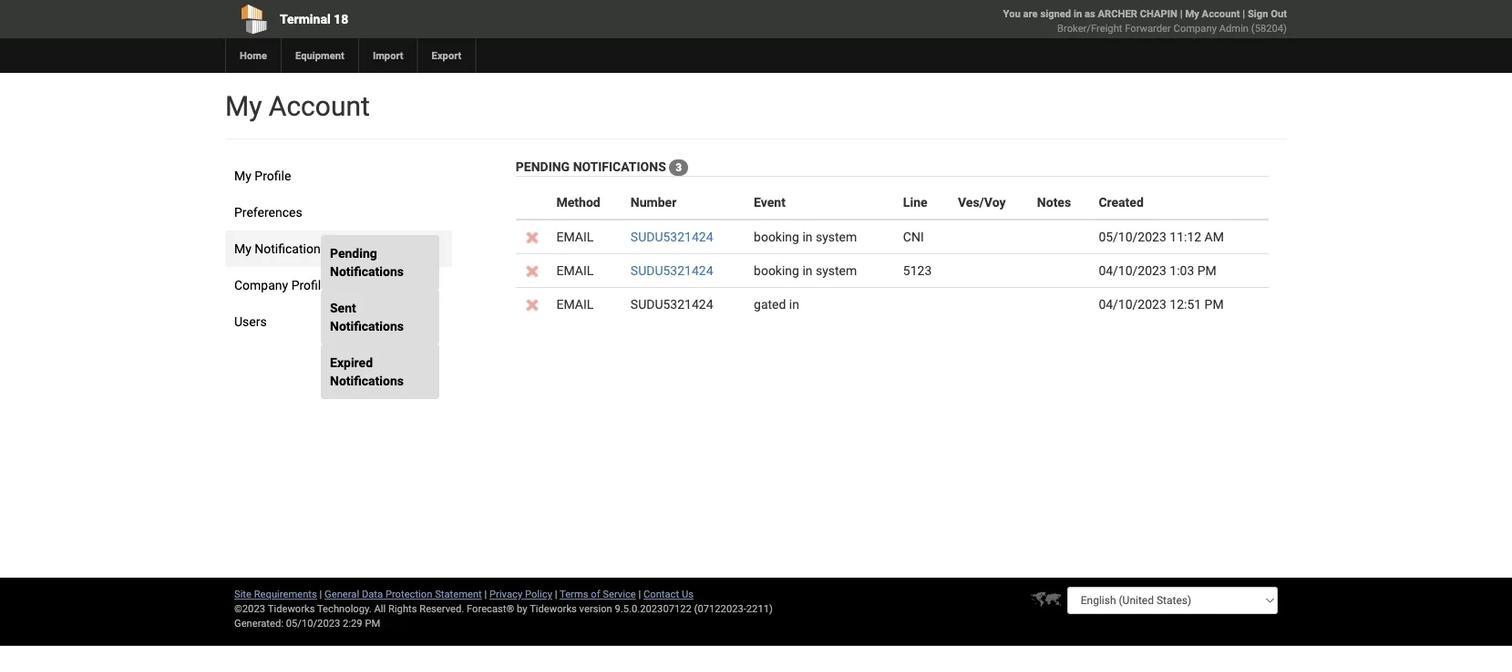 Task type: locate. For each thing, give the bounding box(es) containing it.
line
[[904, 195, 928, 210]]

| up 9.5.0.202307122
[[639, 589, 641, 600]]

notifications for my notifications
[[255, 241, 327, 256]]

notifications down expired
[[330, 373, 404, 388]]

booking for cni
[[754, 229, 800, 244]]

pm down all
[[365, 618, 380, 630]]

04/10/2023 up 04/10/2023 12:51 pm
[[1099, 263, 1167, 278]]

pending notifications 3
[[516, 159, 682, 174]]

click to delete image for 5123
[[527, 266, 539, 277]]

booking in system down event at the top of page
[[754, 229, 857, 244]]

(07122023-
[[694, 603, 747, 615]]

1 email from the top
[[557, 229, 594, 244]]

forecast®
[[467, 603, 515, 615]]

0 vertical spatial email
[[557, 229, 594, 244]]

1 vertical spatial pm
[[1205, 297, 1224, 312]]

booking down event at the top of page
[[754, 229, 800, 244]]

system left cni
[[816, 229, 857, 244]]

1 sudu5321424 from the top
[[631, 229, 714, 244]]

04/10/2023 down the 04/10/2023 1:03 pm
[[1099, 297, 1167, 312]]

2 click to delete image from the top
[[527, 266, 539, 277]]

system for 5123
[[816, 263, 857, 278]]

generated:
[[234, 618, 284, 630]]

email
[[557, 229, 594, 244], [557, 263, 594, 278], [557, 297, 594, 312]]

1 vertical spatial company
[[234, 278, 288, 293]]

pm right "1:03" at the top
[[1198, 263, 1217, 278]]

0 vertical spatial account
[[1202, 8, 1241, 20]]

booking up gated in
[[754, 263, 800, 278]]

| left general
[[320, 589, 322, 600]]

1 vertical spatial sudu5321424
[[631, 263, 714, 278]]

site requirements | general data protection statement | privacy policy | terms of service | contact us ©2023 tideworks technology. all rights reserved. forecast® by tideworks version 9.5.0.202307122 (07122023-2211) generated: 05/10/2023 2:29 pm
[[234, 589, 773, 630]]

sudu5321424 link for 5123
[[631, 263, 714, 278]]

tideworks
[[530, 603, 577, 615]]

0 horizontal spatial 05/10/2023
[[286, 618, 340, 630]]

gated
[[754, 297, 786, 312]]

0 vertical spatial profile
[[255, 168, 291, 183]]

you are signed in as archer chapin | my account | sign out broker/freight forwarder company admin (58204)
[[1004, 8, 1288, 34]]

pm
[[1198, 263, 1217, 278], [1205, 297, 1224, 312], [365, 618, 380, 630]]

04/10/2023
[[1099, 263, 1167, 278], [1099, 297, 1167, 312]]

2 vertical spatial click to delete image
[[527, 299, 539, 311]]

pending inside 'pending notifications'
[[330, 246, 377, 261]]

notifications down sent
[[330, 319, 404, 334]]

0 vertical spatial sudu5321424 link
[[631, 229, 714, 244]]

1 vertical spatial booking
[[754, 263, 800, 278]]

pm for 04/10/2023 12:51 pm
[[1205, 297, 1224, 312]]

1 vertical spatial email
[[557, 263, 594, 278]]

3 sudu5321424 from the top
[[631, 297, 714, 312]]

pending for pending notifications 3
[[516, 159, 570, 174]]

company down my account link
[[1174, 22, 1217, 34]]

0 vertical spatial company
[[1174, 22, 1217, 34]]

1 vertical spatial profile
[[291, 278, 328, 293]]

2 system from the top
[[816, 263, 857, 278]]

equipment
[[295, 50, 345, 62]]

terms
[[560, 589, 589, 600]]

import
[[373, 50, 404, 62]]

1 vertical spatial 05/10/2023
[[286, 618, 340, 630]]

sent notifications
[[330, 300, 404, 334]]

profile down the my notifications
[[291, 278, 328, 293]]

in
[[803, 229, 813, 244], [803, 263, 813, 278], [790, 297, 800, 312]]

0 vertical spatial click to delete image
[[527, 232, 539, 244]]

equipment link
[[281, 38, 358, 73]]

broker/freight
[[1058, 22, 1123, 34]]

|
[[1181, 8, 1183, 20], [1243, 8, 1246, 20], [320, 589, 322, 600], [485, 589, 487, 600], [555, 589, 558, 600], [639, 589, 641, 600]]

0 horizontal spatial account
[[269, 90, 370, 122]]

system
[[816, 229, 857, 244], [816, 263, 857, 278]]

1 system from the top
[[816, 229, 857, 244]]

0 vertical spatial 05/10/2023
[[1099, 229, 1167, 244]]

pending up sent
[[330, 246, 377, 261]]

notifications
[[573, 159, 666, 174], [255, 241, 327, 256], [330, 264, 404, 279], [330, 319, 404, 334], [330, 373, 404, 388]]

1 horizontal spatial account
[[1202, 8, 1241, 20]]

booking in system for 5123
[[754, 263, 857, 278]]

9.5.0.202307122
[[615, 603, 692, 615]]

05/10/2023
[[1099, 229, 1167, 244], [286, 618, 340, 630]]

general
[[325, 589, 359, 600]]

2 vertical spatial in
[[790, 297, 800, 312]]

terminal
[[280, 11, 331, 26]]

1 vertical spatial 04/10/2023
[[1099, 297, 1167, 312]]

reserved.
[[420, 603, 464, 615]]

2 04/10/2023 from the top
[[1099, 297, 1167, 312]]

pending
[[516, 159, 570, 174], [330, 246, 377, 261]]

sign out link
[[1248, 8, 1288, 20]]

my account link
[[1186, 8, 1241, 20]]

2 vertical spatial pm
[[365, 618, 380, 630]]

1 vertical spatial booking in system
[[754, 263, 857, 278]]

1 booking from the top
[[754, 229, 800, 244]]

2 booking in system from the top
[[754, 263, 857, 278]]

profile up preferences
[[255, 168, 291, 183]]

1 sudu5321424 link from the top
[[631, 229, 714, 244]]

system left "5123"
[[816, 263, 857, 278]]

sudu5321424
[[631, 229, 714, 244], [631, 263, 714, 278], [631, 297, 714, 312]]

(58204)
[[1252, 22, 1288, 34]]

05/10/2023 down technology.
[[286, 618, 340, 630]]

2 sudu5321424 from the top
[[631, 263, 714, 278]]

my down home link
[[225, 90, 262, 122]]

profile
[[255, 168, 291, 183], [291, 278, 328, 293]]

my up preferences
[[234, 168, 252, 183]]

my
[[1186, 8, 1200, 20], [225, 90, 262, 122], [234, 168, 252, 183], [234, 241, 252, 256]]

notifications up number
[[573, 159, 666, 174]]

2 vertical spatial sudu5321424
[[631, 297, 714, 312]]

2 vertical spatial email
[[557, 297, 594, 312]]

0 vertical spatial pending
[[516, 159, 570, 174]]

terminal 18 link
[[225, 0, 652, 38]]

1 vertical spatial pending
[[330, 246, 377, 261]]

my down preferences
[[234, 241, 252, 256]]

1 booking in system from the top
[[754, 229, 857, 244]]

users
[[234, 314, 267, 329]]

1 vertical spatial system
[[816, 263, 857, 278]]

service
[[603, 589, 636, 600]]

company up users
[[234, 278, 288, 293]]

sudu5321424 link for cni
[[631, 229, 714, 244]]

2211)
[[747, 603, 773, 615]]

0 vertical spatial pm
[[1198, 263, 1217, 278]]

1 04/10/2023 from the top
[[1099, 263, 1167, 278]]

notifications for expired notifications
[[330, 373, 404, 388]]

company
[[1174, 22, 1217, 34], [234, 278, 288, 293]]

statement
[[435, 589, 482, 600]]

click to delete image
[[527, 232, 539, 244], [527, 266, 539, 277], [527, 299, 539, 311]]

1 vertical spatial account
[[269, 90, 370, 122]]

1 horizontal spatial 05/10/2023
[[1099, 229, 1167, 244]]

gated in
[[754, 297, 800, 312]]

0 vertical spatial system
[[816, 229, 857, 244]]

2 sudu5321424 link from the top
[[631, 263, 714, 278]]

1:03
[[1170, 263, 1195, 278]]

0 vertical spatial 04/10/2023
[[1099, 263, 1167, 278]]

notes
[[1038, 195, 1072, 210]]

1 vertical spatial sudu5321424 link
[[631, 263, 714, 278]]

0 vertical spatial sudu5321424
[[631, 229, 714, 244]]

notifications up sent
[[330, 264, 404, 279]]

pm right 12:51
[[1205, 297, 1224, 312]]

us
[[682, 589, 694, 600]]

booking
[[754, 229, 800, 244], [754, 263, 800, 278]]

forwarder
[[1125, 22, 1172, 34]]

contact
[[644, 589, 679, 600]]

2 booking from the top
[[754, 263, 800, 278]]

0 vertical spatial booking
[[754, 229, 800, 244]]

0 vertical spatial booking in system
[[754, 229, 857, 244]]

booking in system
[[754, 229, 857, 244], [754, 263, 857, 278]]

export link
[[417, 38, 475, 73]]

1 vertical spatial click to delete image
[[527, 266, 539, 277]]

company inside "you are signed in as archer chapin | my account | sign out broker/freight forwarder company admin (58204)"
[[1174, 22, 1217, 34]]

account up admin
[[1202, 8, 1241, 20]]

2 email from the top
[[557, 263, 594, 278]]

notifications up company profile
[[255, 241, 327, 256]]

am
[[1205, 229, 1225, 244]]

05/10/2023 down created
[[1099, 229, 1167, 244]]

expired notifications
[[330, 355, 404, 388]]

my inside "you are signed in as archer chapin | my account | sign out broker/freight forwarder company admin (58204)"
[[1186, 8, 1200, 20]]

signed
[[1041, 8, 1072, 20]]

0 vertical spatial in
[[803, 229, 813, 244]]

1 click to delete image from the top
[[527, 232, 539, 244]]

out
[[1271, 8, 1288, 20]]

in
[[1074, 8, 1083, 20]]

by
[[517, 603, 528, 615]]

booking in system up gated in
[[754, 263, 857, 278]]

my for my profile
[[234, 168, 252, 183]]

my for my notifications
[[234, 241, 252, 256]]

account down equipment link
[[269, 90, 370, 122]]

0 horizontal spatial pending
[[330, 246, 377, 261]]

1 vertical spatial in
[[803, 263, 813, 278]]

| left sign
[[1243, 8, 1246, 20]]

my right chapin
[[1186, 8, 1200, 20]]

method
[[557, 195, 601, 210]]

preferences
[[234, 205, 302, 220]]

pending up 'method' at the left
[[516, 159, 570, 174]]

1 horizontal spatial company
[[1174, 22, 1217, 34]]

1 horizontal spatial pending
[[516, 159, 570, 174]]



Task type: vqa. For each thing, say whether or not it's contained in the screenshot.
Search button
no



Task type: describe. For each thing, give the bounding box(es) containing it.
site
[[234, 589, 252, 600]]

privacy
[[490, 589, 523, 600]]

general data protection statement link
[[325, 589, 482, 600]]

site requirements link
[[234, 589, 317, 600]]

home link
[[225, 38, 281, 73]]

click to delete image for cni
[[527, 232, 539, 244]]

11:12
[[1170, 229, 1202, 244]]

ves/voy
[[958, 195, 1006, 210]]

archer
[[1098, 8, 1138, 20]]

admin
[[1220, 22, 1249, 34]]

version
[[580, 603, 613, 615]]

my profile
[[234, 168, 291, 183]]

sent
[[330, 300, 356, 316]]

privacy policy link
[[490, 589, 553, 600]]

notifications for pending notifications
[[330, 264, 404, 279]]

policy
[[525, 589, 553, 600]]

3 click to delete image from the top
[[527, 299, 539, 311]]

all
[[374, 603, 386, 615]]

email for cni
[[557, 229, 594, 244]]

05/10/2023 11:12 am
[[1099, 229, 1225, 244]]

contact us link
[[644, 589, 694, 600]]

04/10/2023 for 04/10/2023 12:51 pm
[[1099, 297, 1167, 312]]

0 horizontal spatial company
[[234, 278, 288, 293]]

rights
[[388, 603, 417, 615]]

email for 5123
[[557, 263, 594, 278]]

in for 5123
[[803, 263, 813, 278]]

terminal 18
[[280, 11, 348, 26]]

pm for 04/10/2023 1:03 pm
[[1198, 263, 1217, 278]]

sign
[[1248, 8, 1269, 20]]

booking in system for cni
[[754, 229, 857, 244]]

requirements
[[254, 589, 317, 600]]

profile for company profile
[[291, 278, 328, 293]]

sudu5321424 for cni
[[631, 229, 714, 244]]

pending notifications
[[330, 246, 404, 279]]

2:29
[[343, 618, 363, 630]]

system for cni
[[816, 229, 857, 244]]

notifications for sent notifications
[[330, 319, 404, 334]]

event
[[754, 195, 786, 210]]

home
[[240, 50, 267, 62]]

pm inside site requirements | general data protection statement | privacy policy | terms of service | contact us ©2023 tideworks technology. all rights reserved. forecast® by tideworks version 9.5.0.202307122 (07122023-2211) generated: 05/10/2023 2:29 pm
[[365, 618, 380, 630]]

expired
[[330, 355, 373, 370]]

created
[[1099, 195, 1144, 210]]

are
[[1024, 8, 1038, 20]]

data
[[362, 589, 383, 600]]

sudu5321424 for 5123
[[631, 263, 714, 278]]

terms of service link
[[560, 589, 636, 600]]

18
[[334, 11, 348, 26]]

04/10/2023 for 04/10/2023 1:03 pm
[[1099, 263, 1167, 278]]

cni
[[904, 229, 924, 244]]

pending for pending notifications
[[330, 246, 377, 261]]

| up "tideworks"
[[555, 589, 558, 600]]

protection
[[386, 589, 433, 600]]

account inside "you are signed in as archer chapin | my account | sign out broker/freight forwarder company admin (58204)"
[[1202, 8, 1241, 20]]

my account
[[225, 90, 370, 122]]

as
[[1085, 8, 1096, 20]]

number
[[631, 195, 677, 210]]

of
[[591, 589, 600, 600]]

04/10/2023 12:51 pm
[[1099, 297, 1224, 312]]

company profile
[[234, 278, 328, 293]]

| right chapin
[[1181, 8, 1183, 20]]

3
[[676, 161, 682, 174]]

| up forecast®
[[485, 589, 487, 600]]

3 email from the top
[[557, 297, 594, 312]]

import link
[[358, 38, 417, 73]]

booking for 5123
[[754, 263, 800, 278]]

my notifications
[[234, 241, 327, 256]]

04/10/2023 1:03 pm
[[1099, 263, 1217, 278]]

technology.
[[317, 603, 372, 615]]

profile for my profile
[[255, 168, 291, 183]]

you
[[1004, 8, 1021, 20]]

my for my account
[[225, 90, 262, 122]]

chapin
[[1140, 8, 1178, 20]]

export
[[432, 50, 462, 62]]

5123
[[904, 263, 932, 278]]

in for cni
[[803, 229, 813, 244]]

©2023 tideworks
[[234, 603, 315, 615]]

05/10/2023 inside site requirements | general data protection statement | privacy policy | terms of service | contact us ©2023 tideworks technology. all rights reserved. forecast® by tideworks version 9.5.0.202307122 (07122023-2211) generated: 05/10/2023 2:29 pm
[[286, 618, 340, 630]]

notifications for pending notifications 3
[[573, 159, 666, 174]]

12:51
[[1170, 297, 1202, 312]]



